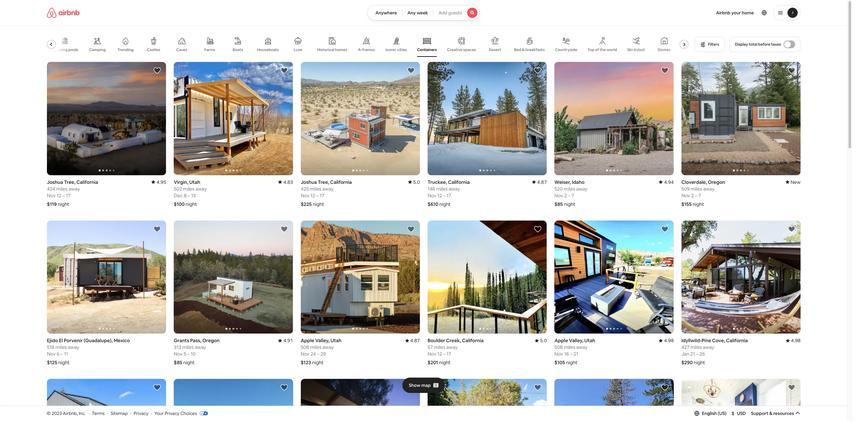 Task type: describe. For each thing, give the bounding box(es) containing it.
week
[[417, 10, 428, 16]]

home
[[742, 10, 754, 16]]

privacy link
[[134, 411, 148, 416]]

4.98 out of 5 average rating image
[[786, 338, 801, 344]]

ski-in/out
[[627, 47, 645, 52]]

21 inside apple valley, utah 508 miles away nov 16 – 21 $105 night
[[573, 351, 578, 357]]

4.83 out of 5 average rating image
[[278, 179, 293, 185]]

the
[[600, 47, 606, 52]]

truckee,
[[427, 179, 447, 185]]

508 for nov 24 – 29
[[301, 344, 309, 350]]

historical homes
[[317, 47, 347, 52]]

5.0 out of 5 average rating image
[[408, 179, 420, 185]]

add to wishlist: grants pass, oregon image
[[280, 225, 288, 233]]

add to wishlist: idyllwild-pine cove, california image
[[788, 225, 795, 233]]

night inside apple valley, utah 508 miles away nov 16 – 21 $105 night
[[566, 360, 577, 366]]

– inside apple valley, utah 508 miles away nov 24 – 29 $123 night
[[317, 351, 319, 357]]

filters button
[[695, 37, 724, 52]]

night inside "ejido el porvenir (guadalupe), mexico 518 miles away nov 6 – 11 $125 night"
[[58, 360, 69, 366]]

add to wishlist: twentynine palms, california image
[[280, 384, 288, 392]]

4.87 for truckee, california 146 miles away nov 12 – 17 $610 night
[[537, 179, 547, 185]]

new
[[791, 179, 801, 185]]

top
[[587, 47, 594, 52]]

mexico
[[114, 338, 130, 344]]

17 for boulder creek, california 57 miles away nov 12 – 17 $201 night
[[446, 351, 451, 357]]

© 2023 airbnb, inc. ·
[[47, 411, 89, 416]]

miles inside truckee, california 146 miles away nov 12 – 17 $610 night
[[436, 186, 447, 192]]

ski-
[[627, 47, 634, 52]]

joshua tree, california 425 miles away nov 12 – 17 $225 night
[[301, 179, 352, 207]]

oregon inside cloverdale, oregon 509 miles away nov 2 – 7 $155 night
[[708, 179, 725, 185]]

5.0 out of 5 average rating image
[[535, 338, 547, 344]]

before
[[758, 42, 770, 47]]

utah for apple valley, utah 508 miles away nov 16 – 21 $105 night
[[584, 338, 595, 344]]

away inside the idyllwild-pine cove, california 427 miles away jan 21 – 26 $290 night
[[703, 344, 714, 350]]

518
[[47, 344, 54, 350]]

night inside cloverdale, oregon 509 miles away nov 2 – 7 $155 night
[[693, 201, 704, 207]]

& for bed
[[522, 47, 525, 52]]

support
[[751, 411, 768, 416]]

away inside virgin, utah 502 miles away dec 8 – 13 $100 night
[[195, 186, 207, 192]]

17 for joshua tree, california 424 miles away nov 12 – 17 $119 night
[[66, 192, 70, 199]]

castles
[[147, 47, 160, 52]]

add to wishlist: terrebonne, oregon image
[[153, 384, 161, 392]]

$125
[[47, 360, 57, 366]]

$201
[[427, 360, 438, 366]]

night inside joshua tree, california 425 miles away nov 12 – 17 $225 night
[[313, 201, 324, 207]]

night inside joshua tree, california 424 miles away nov 12 – 17 $119 night
[[58, 201, 69, 207]]

ejido
[[47, 338, 58, 344]]

weiser, idaho 520 miles away nov 2 – 7 $85 night
[[554, 179, 587, 207]]

– inside joshua tree, california 424 miles away nov 12 – 17 $119 night
[[62, 192, 65, 199]]

1 · from the left
[[88, 411, 89, 416]]

none search field containing anywhere
[[367, 5, 480, 20]]

0 vertical spatial add to wishlist: apple valley, utah image
[[407, 225, 415, 233]]

truckee, california 146 miles away nov 12 – 17 $610 night
[[427, 179, 470, 207]]

nov inside joshua tree, california 424 miles away nov 12 – 17 $119 night
[[47, 192, 56, 199]]

homes
[[335, 47, 347, 52]]

miles inside apple valley, utah 508 miles away nov 24 – 29 $123 night
[[310, 344, 321, 350]]

new place to stay image
[[785, 179, 801, 185]]

joshua for 424
[[47, 179, 63, 185]]

nov inside joshua tree, california 425 miles away nov 12 – 17 $225 night
[[301, 192, 309, 199]]

4 · from the left
[[151, 411, 152, 416]]

2023
[[52, 411, 62, 416]]

5.0 for joshua tree, california 425 miles away nov 12 – 17 $225 night
[[413, 179, 420, 185]]

grants
[[174, 338, 189, 344]]

sitemap
[[111, 411, 128, 416]]

2 privacy from the left
[[165, 411, 179, 416]]

night inside boulder creek, california 57 miles away nov 12 – 17 $201 night
[[439, 360, 450, 366]]

$
[[732, 411, 734, 416]]

$225
[[301, 201, 312, 207]]

night inside virgin, utah 502 miles away dec 8 – 13 $100 night
[[185, 201, 197, 207]]

world
[[606, 47, 617, 52]]

425
[[301, 186, 309, 192]]

4.98 for apple valley, utah 508 miles away nov 16 – 21 $105 night
[[664, 338, 674, 344]]

joshua tree, california 424 miles away nov 12 – 17 $119 night
[[47, 179, 98, 207]]

– inside truckee, california 146 miles away nov 12 – 17 $610 night
[[443, 192, 445, 199]]

nov inside "ejido el porvenir (guadalupe), mexico 518 miles away nov 6 – 11 $125 night"
[[47, 351, 56, 357]]

show map button
[[402, 378, 445, 393]]

of
[[595, 47, 599, 52]]

7 for $155
[[698, 192, 701, 199]]

taxes
[[771, 42, 781, 47]]

night inside weiser, idaho 520 miles away nov 2 – 7 $85 night
[[564, 201, 575, 207]]

away inside boulder creek, california 57 miles away nov 12 – 17 $201 night
[[446, 344, 458, 350]]

virgin,
[[174, 179, 188, 185]]

trending
[[117, 47, 133, 52]]

12 inside truckee, california 146 miles away nov 12 – 17 $610 night
[[437, 192, 442, 199]]

airbnb your home
[[716, 10, 754, 16]]

bed
[[514, 47, 521, 52]]

nov inside apple valley, utah 508 miles away nov 16 – 21 $105 night
[[554, 351, 563, 357]]

group containing houseboats
[[47, 32, 691, 57]]

miles inside "ejido el porvenir (guadalupe), mexico 518 miles away nov 6 – 11 $125 night"
[[55, 344, 67, 350]]

anywhere button
[[367, 5, 402, 20]]

tree, for 424 miles away
[[64, 179, 75, 185]]

508 for nov 16 – 21
[[554, 344, 563, 350]]

520
[[554, 186, 563, 192]]

add to wishlist: truckee, california image
[[534, 67, 542, 74]]

english (us) button
[[694, 411, 727, 416]]

cities
[[397, 47, 407, 52]]

4.94 out of 5 average rating image
[[659, 179, 674, 185]]

cove,
[[712, 338, 725, 344]]

display total before taxes button
[[730, 37, 801, 52]]

– inside weiser, idaho 520 miles away nov 2 – 7 $85 night
[[568, 192, 570, 199]]

a-
[[358, 47, 362, 52]]

2 for 520
[[564, 192, 567, 199]]

map
[[421, 382, 431, 388]]

away inside joshua tree, california 425 miles away nov 12 – 17 $225 night
[[322, 186, 333, 192]]

509
[[681, 186, 690, 192]]

12 for joshua tree, california 425 miles away nov 12 – 17 $225 night
[[310, 192, 315, 199]]

anywhere
[[375, 10, 397, 16]]

valley, for 21
[[569, 338, 583, 344]]

miles inside cloverdale, oregon 509 miles away nov 2 – 7 $155 night
[[691, 186, 702, 192]]

4.94
[[664, 179, 674, 185]]

amazing
[[51, 47, 67, 52]]

terms
[[92, 411, 105, 416]]

add to wishlist: apple valley, utah image
[[661, 225, 668, 233]]

farms
[[204, 47, 215, 52]]

airbnb,
[[63, 411, 78, 416]]

miles inside joshua tree, california 425 miles away nov 12 – 17 $225 night
[[310, 186, 321, 192]]

add to wishlist: los angeles, california image
[[534, 384, 542, 392]]

add to wishlist: joshua tree, california image for 4.95
[[153, 67, 161, 74]]

utah for apple valley, utah 508 miles away nov 24 – 29 $123 night
[[330, 338, 341, 344]]

jan
[[681, 351, 689, 357]]

add
[[439, 10, 447, 16]]

bed & breakfasts
[[514, 47, 545, 52]]

luxe
[[294, 47, 302, 52]]

427
[[681, 344, 689, 350]]

– inside the idyllwild-pine cove, california 427 miles away jan 21 – 26 $290 night
[[696, 351, 698, 357]]

4.95 out of 5 average rating image
[[151, 179, 166, 185]]

cloverdale, oregon 509 miles away nov 2 – 7 $155 night
[[681, 179, 725, 207]]

away inside "ejido el porvenir (guadalupe), mexico 518 miles away nov 6 – 11 $125 night"
[[68, 344, 79, 350]]

california inside truckee, california 146 miles away nov 12 – 17 $610 night
[[448, 179, 470, 185]]

12 for joshua tree, california 424 miles away nov 12 – 17 $119 night
[[57, 192, 61, 199]]

313
[[174, 344, 181, 350]]

– inside boulder creek, california 57 miles away nov 12 – 17 $201 night
[[443, 351, 445, 357]]

miles inside boulder creek, california 57 miles away nov 12 – 17 $201 night
[[434, 344, 445, 350]]

add to wishlist: boulder creek, california image
[[534, 225, 542, 233]]

miles inside joshua tree, california 424 miles away nov 12 – 17 $119 night
[[56, 186, 67, 192]]

away inside apple valley, utah 508 miles away nov 16 – 21 $105 night
[[576, 344, 587, 350]]

containers
[[417, 47, 437, 52]]

camping
[[89, 47, 105, 52]]

11
[[64, 351, 68, 357]]

airbnb
[[716, 10, 730, 16]]

(us)
[[718, 411, 727, 416]]



Task type: vqa. For each thing, say whether or not it's contained in the screenshot.
the rightmost 5.0 OUT OF 5 AVERAGE RATING icon
yes



Task type: locate. For each thing, give the bounding box(es) containing it.
terms link
[[92, 411, 105, 416]]

iconic cities
[[385, 47, 407, 52]]

apple inside apple valley, utah 508 miles away nov 24 – 29 $123 night
[[301, 338, 314, 344]]

17 inside truckee, california 146 miles away nov 12 – 17 $610 night
[[446, 192, 451, 199]]

0 horizontal spatial &
[[522, 47, 525, 52]]

1 vertical spatial add to wishlist: apple valley, utah image
[[788, 384, 795, 392]]

tree, inside joshua tree, california 425 miles away nov 12 – 17 $225 night
[[318, 179, 329, 185]]

0 vertical spatial 4.87 out of 5 average rating image
[[532, 179, 547, 185]]

away inside truckee, california 146 miles away nov 12 – 17 $610 night
[[449, 186, 460, 192]]

california for joshua tree, california 425 miles away nov 12 – 17 $225 night
[[330, 179, 352, 185]]

2 joshua from the left
[[301, 179, 317, 185]]

joshua up 424
[[47, 179, 63, 185]]

valley, inside apple valley, utah 508 miles away nov 16 – 21 $105 night
[[569, 338, 583, 344]]

$85 inside grants pass, oregon 313 miles away nov 5 – 10 $85 night
[[174, 360, 182, 366]]

21
[[573, 351, 578, 357], [690, 351, 695, 357]]

1 apple from the left
[[554, 338, 568, 344]]

12 inside boulder creek, california 57 miles away nov 12 – 17 $201 night
[[437, 351, 442, 357]]

total
[[749, 42, 757, 47]]

· left your
[[151, 411, 152, 416]]

2 4.98 from the left
[[791, 338, 801, 344]]

2 2 from the left
[[691, 192, 694, 199]]

night inside the idyllwild-pine cove, california 427 miles away jan 21 – 26 $290 night
[[694, 360, 705, 366]]

historical
[[317, 47, 334, 52]]

miles up 5
[[182, 344, 194, 350]]

california inside boulder creek, california 57 miles away nov 12 – 17 $201 night
[[462, 338, 484, 344]]

4.98 for idyllwild-pine cove, california 427 miles away jan 21 – 26 $290 night
[[791, 338, 801, 344]]

california inside joshua tree, california 425 miles away nov 12 – 17 $225 night
[[330, 179, 352, 185]]

21 right jan
[[690, 351, 695, 357]]

5
[[183, 351, 186, 357]]

frames
[[362, 47, 375, 52]]

0 horizontal spatial 7
[[571, 192, 574, 199]]

utah inside apple valley, utah 508 miles away nov 24 – 29 $123 night
[[330, 338, 341, 344]]

night right $155
[[693, 201, 704, 207]]

miles inside apple valley, utah 508 miles away nov 16 – 21 $105 night
[[564, 344, 575, 350]]

2 · from the left
[[107, 411, 108, 416]]

0 vertical spatial $85
[[554, 201, 563, 207]]

apple up 16
[[554, 338, 568, 344]]

– inside grants pass, oregon 313 miles away nov 5 – 10 $85 night
[[187, 351, 190, 357]]

4.87 for apple valley, utah 508 miles away nov 24 – 29 $123 night
[[410, 338, 420, 344]]

add guests
[[439, 10, 462, 16]]

508
[[554, 344, 563, 350], [301, 344, 309, 350]]

away
[[68, 186, 80, 192], [195, 186, 207, 192], [449, 186, 460, 192], [576, 186, 587, 192], [322, 186, 333, 192], [703, 186, 714, 192], [68, 344, 79, 350], [195, 344, 206, 350], [446, 344, 458, 350], [576, 344, 587, 350], [322, 344, 334, 350], [703, 344, 714, 350]]

12 up $610
[[437, 192, 442, 199]]

support & resources
[[751, 411, 794, 416]]

4.87 out of 5 average rating image for truckee, california 146 miles away nov 12 – 17 $610 night
[[532, 179, 547, 185]]

10
[[191, 351, 195, 357]]

miles down weiser,
[[564, 186, 575, 192]]

4.87 left weiser,
[[537, 179, 547, 185]]

nov down "57"
[[427, 351, 436, 357]]

21 right 16
[[573, 351, 578, 357]]

night right $610
[[439, 201, 451, 207]]

miles down idyllwild-
[[690, 344, 702, 350]]

0 horizontal spatial add to wishlist: joshua tree, california image
[[153, 67, 161, 74]]

· left privacy link at the left bottom
[[130, 411, 131, 416]]

1 4.98 from the left
[[664, 338, 674, 344]]

add to wishlist: apple valley, utah image
[[407, 225, 415, 233], [788, 384, 795, 392]]

valley, for 29
[[315, 338, 329, 344]]

nov inside apple valley, utah 508 miles away nov 24 – 29 $123 night
[[301, 351, 309, 357]]

12
[[57, 192, 61, 199], [437, 192, 442, 199], [310, 192, 315, 199], [437, 351, 442, 357]]

night
[[58, 201, 69, 207], [185, 201, 197, 207], [439, 201, 451, 207], [564, 201, 575, 207], [313, 201, 324, 207], [693, 201, 704, 207], [58, 360, 69, 366], [183, 360, 194, 366], [439, 360, 450, 366], [566, 360, 577, 366], [312, 360, 323, 366], [694, 360, 705, 366]]

miles down el
[[55, 344, 67, 350]]

add to wishlist: fallbrook, california image
[[407, 384, 415, 392]]

1 vertical spatial 5.0
[[540, 338, 547, 344]]

– inside cloverdale, oregon 509 miles away nov 2 – 7 $155 night
[[695, 192, 697, 199]]

night down the 11
[[58, 360, 69, 366]]

16
[[564, 351, 569, 357]]

1 horizontal spatial $85
[[554, 201, 563, 207]]

7 inside weiser, idaho 520 miles away nov 2 – 7 $85 night
[[571, 192, 574, 199]]

0 horizontal spatial apple
[[301, 338, 314, 344]]

0 horizontal spatial oregon
[[202, 338, 219, 344]]

1 horizontal spatial joshua
[[301, 179, 317, 185]]

2 horizontal spatial utah
[[584, 338, 595, 344]]

creative spaces
[[447, 47, 476, 52]]

away inside cloverdale, oregon 509 miles away nov 2 – 7 $155 night
[[703, 186, 714, 192]]

1 horizontal spatial add to wishlist: apple valley, utah image
[[788, 384, 795, 392]]

(guadalupe),
[[83, 338, 113, 344]]

joshua inside joshua tree, california 424 miles away nov 12 – 17 $119 night
[[47, 179, 63, 185]]

night down 26
[[694, 360, 705, 366]]

1 7 from the left
[[571, 192, 574, 199]]

apple for apple valley, utah 508 miles away nov 24 – 29 $123 night
[[301, 338, 314, 344]]

add to wishlist: joshua tree, california image
[[153, 67, 161, 74], [407, 67, 415, 74]]

miles inside weiser, idaho 520 miles away nov 2 – 7 $85 night
[[564, 186, 575, 192]]

– inside apple valley, utah 508 miles away nov 16 – 21 $105 night
[[570, 351, 572, 357]]

1 horizontal spatial utah
[[330, 338, 341, 344]]

nov left 5
[[174, 351, 182, 357]]

english (us)
[[702, 411, 727, 416]]

nov inside grants pass, oregon 313 miles away nov 5 – 10 $85 night
[[174, 351, 182, 357]]

2 apple from the left
[[301, 338, 314, 344]]

miles inside the idyllwild-pine cove, california 427 miles away jan 21 – 26 $290 night
[[690, 344, 702, 350]]

add to wishlist: nevada city, california image
[[661, 384, 668, 392]]

None search field
[[367, 5, 480, 20]]

0 vertical spatial &
[[522, 47, 525, 52]]

1 horizontal spatial 21
[[690, 351, 695, 357]]

iconic
[[385, 47, 396, 52]]

oregon inside grants pass, oregon 313 miles away nov 5 – 10 $85 night
[[202, 338, 219, 344]]

oregon right the cloverdale,
[[708, 179, 725, 185]]

1 horizontal spatial privacy
[[165, 411, 179, 416]]

a-frames
[[358, 47, 375, 52]]

17 inside boulder creek, california 57 miles away nov 12 – 17 $201 night
[[446, 351, 451, 357]]

12 inside joshua tree, california 425 miles away nov 12 – 17 $225 night
[[310, 192, 315, 199]]

amazing pools
[[51, 47, 78, 52]]

choices
[[180, 411, 197, 416]]

· right inc.
[[88, 411, 89, 416]]

7 inside cloverdale, oregon 509 miles away nov 2 – 7 $155 night
[[698, 192, 701, 199]]

miles up 16
[[564, 344, 575, 350]]

1 vertical spatial $85
[[174, 360, 182, 366]]

1 2 from the left
[[564, 192, 567, 199]]

california inside joshua tree, california 424 miles away nov 12 – 17 $119 night
[[76, 179, 98, 185]]

17 inside joshua tree, california 424 miles away nov 12 – 17 $119 night
[[66, 192, 70, 199]]

$85 inside weiser, idaho 520 miles away nov 2 – 7 $85 night
[[554, 201, 563, 207]]

creek,
[[446, 338, 461, 344]]

nov down 424
[[47, 192, 56, 199]]

spaces
[[463, 47, 476, 52]]

joshua inside joshua tree, california 425 miles away nov 12 – 17 $225 night
[[301, 179, 317, 185]]

2 add to wishlist: joshua tree, california image from the left
[[407, 67, 415, 74]]

support & resources button
[[751, 411, 800, 416]]

1 horizontal spatial 4.87 out of 5 average rating image
[[532, 179, 547, 185]]

4.83
[[283, 179, 293, 185]]

2 7 from the left
[[698, 192, 701, 199]]

california
[[76, 179, 98, 185], [448, 179, 470, 185], [330, 179, 352, 185], [462, 338, 484, 344], [726, 338, 748, 344]]

& right support
[[769, 411, 772, 416]]

nov down 518
[[47, 351, 56, 357]]

2 508 from the left
[[301, 344, 309, 350]]

add to wishlist: joshua tree, california image for 5.0
[[407, 67, 415, 74]]

domes
[[658, 47, 670, 52]]

4.87 out of 5 average rating image
[[532, 179, 547, 185], [405, 338, 420, 344]]

12 up the $201
[[437, 351, 442, 357]]

caves
[[176, 47, 187, 52]]

nov left 16
[[554, 351, 563, 357]]

idaho
[[572, 179, 584, 185]]

1 tree, from the left
[[64, 179, 75, 185]]

29
[[320, 351, 326, 357]]

profile element
[[488, 0, 801, 26]]

©
[[47, 411, 51, 416]]

12 for boulder creek, california 57 miles away nov 12 – 17 $201 night
[[437, 351, 442, 357]]

joshua up 425
[[301, 179, 317, 185]]

boulder creek, california 57 miles away nov 12 – 17 $201 night
[[427, 338, 484, 366]]

2 up $155
[[691, 192, 694, 199]]

top of the world
[[587, 47, 617, 52]]

joshua for 425
[[301, 179, 317, 185]]

night right the $201
[[439, 360, 450, 366]]

display
[[735, 42, 748, 47]]

tree,
[[64, 179, 75, 185], [318, 179, 329, 185]]

nov down 146
[[427, 192, 436, 199]]

$85 down "313"
[[174, 360, 182, 366]]

miles inside virgin, utah 502 miles away dec 8 – 13 $100 night
[[183, 186, 194, 192]]

valley, inside apple valley, utah 508 miles away nov 24 – 29 $123 night
[[315, 338, 329, 344]]

4.91 out of 5 average rating image
[[278, 338, 293, 344]]

any week button
[[402, 5, 433, 20]]

resources
[[773, 411, 794, 416]]

1 horizontal spatial valley,
[[569, 338, 583, 344]]

0 vertical spatial 5.0
[[413, 179, 420, 185]]

146
[[427, 186, 435, 192]]

& for support
[[769, 411, 772, 416]]

nov inside weiser, idaho 520 miles away nov 2 – 7 $85 night
[[554, 192, 563, 199]]

1 privacy from the left
[[134, 411, 148, 416]]

1 vertical spatial &
[[769, 411, 772, 416]]

apple valley, utah 508 miles away nov 24 – 29 $123 night
[[301, 338, 341, 366]]

17 for joshua tree, california 425 miles away nov 12 – 17 $225 night
[[320, 192, 324, 199]]

filters
[[708, 42, 719, 47]]

& right bed
[[522, 47, 525, 52]]

– inside virgin, utah 502 miles away dec 8 – 13 $100 night
[[188, 192, 190, 199]]

0 horizontal spatial joshua
[[47, 179, 63, 185]]

group
[[47, 32, 691, 57], [47, 62, 166, 175], [174, 62, 293, 175], [301, 62, 420, 175], [427, 62, 547, 175], [554, 62, 674, 175], [681, 62, 801, 175], [47, 221, 166, 334], [174, 221, 293, 334], [301, 221, 420, 334], [427, 221, 547, 334], [554, 221, 674, 334], [681, 221, 801, 334], [47, 379, 166, 421], [174, 379, 293, 421], [301, 379, 420, 421], [427, 379, 547, 421], [554, 379, 674, 421], [681, 379, 801, 421]]

california for joshua tree, california 424 miles away nov 12 – 17 $119 night
[[76, 179, 98, 185]]

night down 16
[[566, 360, 577, 366]]

privacy right your
[[165, 411, 179, 416]]

0 horizontal spatial 4.87 out of 5 average rating image
[[405, 338, 420, 344]]

nov inside truckee, california 146 miles away nov 12 – 17 $610 night
[[427, 192, 436, 199]]

idyllwild-
[[681, 338, 702, 344]]

away inside joshua tree, california 424 miles away nov 12 – 17 $119 night
[[68, 186, 80, 192]]

boulder
[[427, 338, 445, 344]]

3 · from the left
[[130, 411, 131, 416]]

miles down the cloverdale,
[[691, 186, 702, 192]]

miles
[[56, 186, 67, 192], [183, 186, 194, 192], [436, 186, 447, 192], [564, 186, 575, 192], [310, 186, 321, 192], [691, 186, 702, 192], [55, 344, 67, 350], [182, 344, 194, 350], [434, 344, 445, 350], [564, 344, 575, 350], [310, 344, 321, 350], [690, 344, 702, 350]]

nov down 509
[[681, 192, 690, 199]]

0 horizontal spatial 508
[[301, 344, 309, 350]]

desert
[[489, 47, 501, 52]]

57
[[427, 344, 433, 350]]

508 up $105
[[554, 344, 563, 350]]

0 horizontal spatial 21
[[573, 351, 578, 357]]

houseboats
[[257, 47, 279, 52]]

1 508 from the left
[[554, 344, 563, 350]]

0 vertical spatial oregon
[[708, 179, 725, 185]]

0 horizontal spatial tree,
[[64, 179, 75, 185]]

away inside apple valley, utah 508 miles away nov 24 – 29 $123 night
[[322, 344, 334, 350]]

1 horizontal spatial 4.87
[[537, 179, 547, 185]]

porvenir
[[64, 338, 82, 344]]

1 valley, from the left
[[569, 338, 583, 344]]

night inside apple valley, utah 508 miles away nov 24 – 29 $123 night
[[312, 360, 323, 366]]

508 up the "$123"
[[301, 344, 309, 350]]

4.87 out of 5 average rating image left weiser,
[[532, 179, 547, 185]]

virgin, utah 502 miles away dec 8 – 13 $100 night
[[174, 179, 207, 207]]

miles right 424
[[56, 186, 67, 192]]

night right $119
[[58, 201, 69, 207]]

nov down 425
[[301, 192, 309, 199]]

boats
[[233, 47, 243, 52]]

pine
[[702, 338, 711, 344]]

1 horizontal spatial 4.98
[[791, 338, 801, 344]]

1 horizontal spatial &
[[769, 411, 772, 416]]

miles down truckee, on the top right of the page
[[436, 186, 447, 192]]

7 down idaho
[[571, 192, 574, 199]]

7 down the cloverdale,
[[698, 192, 701, 199]]

0 horizontal spatial 2
[[564, 192, 567, 199]]

508 inside apple valley, utah 508 miles away nov 24 – 29 $123 night
[[301, 344, 309, 350]]

1 horizontal spatial oregon
[[708, 179, 725, 185]]

1 horizontal spatial tree,
[[318, 179, 329, 185]]

2 for 509
[[691, 192, 694, 199]]

2 valley, from the left
[[315, 338, 329, 344]]

17
[[66, 192, 70, 199], [446, 192, 451, 199], [320, 192, 324, 199], [446, 351, 451, 357]]

apple valley, utah 508 miles away nov 16 – 21 $105 night
[[554, 338, 595, 366]]

$155
[[681, 201, 692, 207]]

4.98
[[664, 338, 674, 344], [791, 338, 801, 344]]

7 for $85
[[571, 192, 574, 199]]

apple for apple valley, utah 508 miles away nov 16 – 21 $105 night
[[554, 338, 568, 344]]

night down 5
[[183, 360, 194, 366]]

valley, up 29
[[315, 338, 329, 344]]

nov left 24
[[301, 351, 309, 357]]

nov
[[47, 192, 56, 199], [427, 192, 436, 199], [554, 192, 563, 199], [301, 192, 309, 199], [681, 192, 690, 199], [47, 351, 56, 357], [174, 351, 182, 357], [427, 351, 436, 357], [554, 351, 563, 357], [301, 351, 309, 357]]

add to wishlist: virgin, utah image
[[280, 67, 288, 74]]

5.0 for boulder creek, california 57 miles away nov 12 – 17 $201 night
[[540, 338, 547, 344]]

1 vertical spatial oregon
[[202, 338, 219, 344]]

– inside joshua tree, california 425 miles away nov 12 – 17 $225 night
[[316, 192, 318, 199]]

4.87 left 'boulder'
[[410, 338, 420, 344]]

2 tree, from the left
[[318, 179, 329, 185]]

idyllwild-pine cove, california 427 miles away jan 21 – 26 $290 night
[[681, 338, 748, 366]]

1 vertical spatial 4.87 out of 5 average rating image
[[405, 338, 420, 344]]

tree, inside joshua tree, california 424 miles away nov 12 – 17 $119 night
[[64, 179, 75, 185]]

17 inside joshua tree, california 425 miles away nov 12 – 17 $225 night
[[320, 192, 324, 199]]

nov inside cloverdale, oregon 509 miles away nov 2 – 7 $155 night
[[681, 192, 690, 199]]

0 horizontal spatial privacy
[[134, 411, 148, 416]]

1 joshua from the left
[[47, 179, 63, 185]]

your
[[155, 411, 164, 416]]

4.87 out of 5 average rating image for apple valley, utah 508 miles away nov 24 – 29 $123 night
[[405, 338, 420, 344]]

miles right 425
[[310, 186, 321, 192]]

add to wishlist: cloverdale, oregon image
[[788, 67, 795, 74]]

miles inside grants pass, oregon 313 miles away nov 5 – 10 $85 night
[[182, 344, 194, 350]]

oregon
[[708, 179, 725, 185], [202, 338, 219, 344]]

your
[[731, 10, 741, 16]]

– inside "ejido el porvenir (guadalupe), mexico 518 miles away nov 6 – 11 $125 night"
[[60, 351, 63, 357]]

1 horizontal spatial 5.0
[[540, 338, 547, 344]]

grants pass, oregon 313 miles away nov 5 – 10 $85 night
[[174, 338, 219, 366]]

privacy left your
[[134, 411, 148, 416]]

dec
[[174, 192, 183, 199]]

california for boulder creek, california 57 miles away nov 12 – 17 $201 night
[[462, 338, 484, 344]]

away inside weiser, idaho 520 miles away nov 2 – 7 $85 night
[[576, 186, 587, 192]]

2 inside cloverdale, oregon 509 miles away nov 2 – 7 $155 night
[[691, 192, 694, 199]]

1 vertical spatial 4.87
[[410, 338, 420, 344]]

add to wishlist: weiser, idaho image
[[661, 67, 668, 74]]

21 inside the idyllwild-pine cove, california 427 miles away jan 21 – 26 $290 night
[[690, 351, 695, 357]]

pools
[[68, 47, 78, 52]]

1 horizontal spatial add to wishlist: joshua tree, california image
[[407, 67, 415, 74]]

4.87 out of 5 average rating image left 'boulder'
[[405, 338, 420, 344]]

2 down weiser,
[[564, 192, 567, 199]]

· right terms link
[[107, 411, 108, 416]]

0 vertical spatial 4.87
[[537, 179, 547, 185]]

12 up $119
[[57, 192, 61, 199]]

utah inside virgin, utah 502 miles away dec 8 – 13 $100 night
[[189, 179, 200, 185]]

0 horizontal spatial add to wishlist: apple valley, utah image
[[407, 225, 415, 233]]

1 add to wishlist: joshua tree, california image from the left
[[153, 67, 161, 74]]

night down 13
[[185, 201, 197, 207]]

tree, for 425 miles away
[[318, 179, 329, 185]]

$85 down 520
[[554, 201, 563, 207]]

12 inside joshua tree, california 424 miles away nov 12 – 17 $119 night
[[57, 192, 61, 199]]

breakfasts
[[525, 47, 545, 52]]

show map
[[409, 382, 431, 388]]

apple up 24
[[301, 338, 314, 344]]

4.98 out of 5 average rating image
[[659, 338, 674, 344]]

0 horizontal spatial 5.0
[[413, 179, 420, 185]]

away inside grants pass, oregon 313 miles away nov 5 – 10 $85 night
[[195, 344, 206, 350]]

8
[[184, 192, 186, 199]]

1 horizontal spatial 508
[[554, 344, 563, 350]]

0 horizontal spatial 4.98
[[664, 338, 674, 344]]

nov inside boulder creek, california 57 miles away nov 12 – 17 $201 night
[[427, 351, 436, 357]]

0 horizontal spatial utah
[[189, 179, 200, 185]]

night down 24
[[312, 360, 323, 366]]

usd
[[737, 411, 746, 416]]

night inside grants pass, oregon 313 miles away nov 5 – 10 $85 night
[[183, 360, 194, 366]]

utah
[[189, 179, 200, 185], [584, 338, 595, 344], [330, 338, 341, 344]]

any
[[407, 10, 416, 16]]

1 horizontal spatial 7
[[698, 192, 701, 199]]

2 inside weiser, idaho 520 miles away nov 2 – 7 $85 night
[[564, 192, 567, 199]]

miles up 8
[[183, 186, 194, 192]]

terms · sitemap · privacy ·
[[92, 411, 152, 416]]

0 horizontal spatial 4.87
[[410, 338, 420, 344]]

nov down 520
[[554, 192, 563, 199]]

night down weiser,
[[564, 201, 575, 207]]

night right $225
[[313, 201, 324, 207]]

miles down 'boulder'
[[434, 344, 445, 350]]

508 inside apple valley, utah 508 miles away nov 16 – 21 $105 night
[[554, 344, 563, 350]]

1 21 from the left
[[573, 351, 578, 357]]

6
[[57, 351, 59, 357]]

creative
[[447, 47, 462, 52]]

1 horizontal spatial 2
[[691, 192, 694, 199]]

0 horizontal spatial $85
[[174, 360, 182, 366]]

0 horizontal spatial valley,
[[315, 338, 329, 344]]

display total before taxes
[[735, 42, 781, 47]]

night inside truckee, california 146 miles away nov 12 – 17 $610 night
[[439, 201, 451, 207]]

apple inside apple valley, utah 508 miles away nov 16 – 21 $105 night
[[554, 338, 568, 344]]

1 horizontal spatial apple
[[554, 338, 568, 344]]

2 21 from the left
[[690, 351, 695, 357]]

english
[[702, 411, 717, 416]]

$ usd
[[732, 411, 746, 416]]

miles up 24
[[310, 344, 321, 350]]

utah inside apple valley, utah 508 miles away nov 16 – 21 $105 night
[[584, 338, 595, 344]]

oregon right pass,
[[202, 338, 219, 344]]

add to wishlist: ejido el porvenir (guadalupe), mexico image
[[153, 225, 161, 233]]

12 up $225
[[310, 192, 315, 199]]

california inside the idyllwild-pine cove, california 427 miles away jan 21 – 26 $290 night
[[726, 338, 748, 344]]

valley, up 16
[[569, 338, 583, 344]]

4.95
[[156, 179, 166, 185]]



